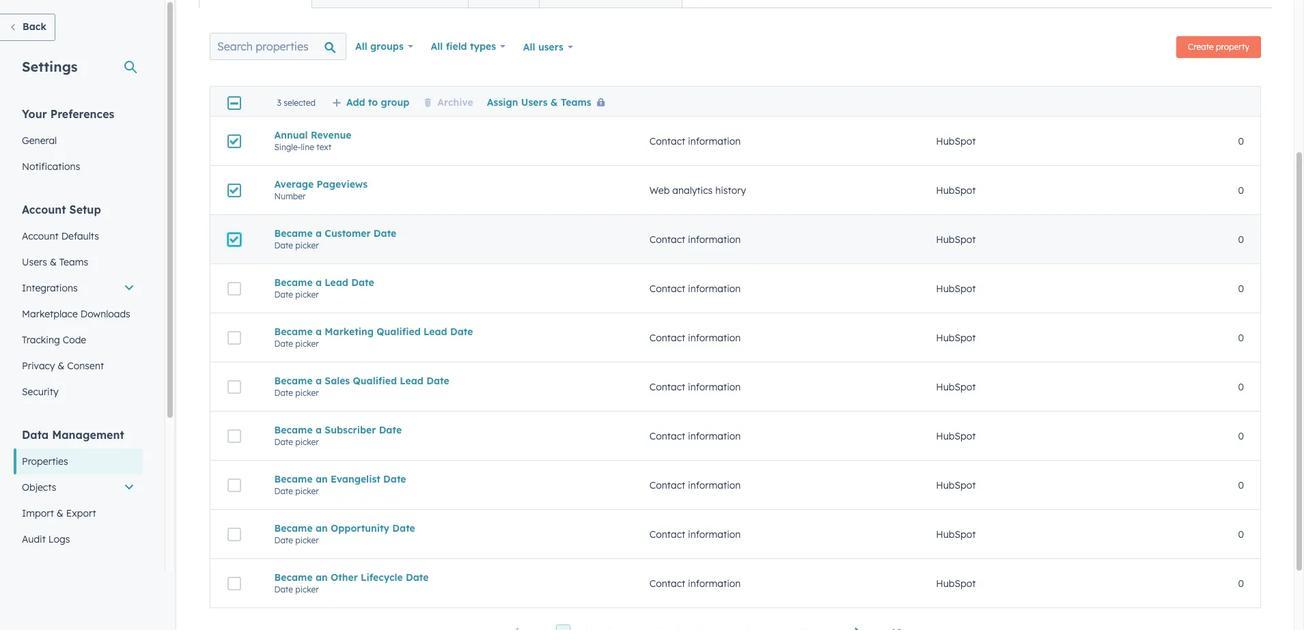 Task type: locate. For each thing, give the bounding box(es) containing it.
an inside 'became an evangelist date date picker'
[[316, 473, 328, 486]]

10 hubspot from the top
[[936, 578, 976, 590]]

contact information for became a marketing qualified lead date
[[650, 332, 741, 344]]

5 became from the top
[[274, 424, 313, 436]]

1 horizontal spatial lead
[[400, 375, 424, 387]]

2 contact information from the top
[[650, 233, 741, 246]]

hubspot for became a sales qualified lead date
[[936, 381, 976, 393]]

users inside 'account setup' element
[[22, 256, 47, 269]]

& right assign
[[551, 96, 558, 109]]

2 hubspot from the top
[[936, 184, 976, 196]]

4 contact from the top
[[650, 332, 686, 344]]

qualified inside became a sales qualified lead date date picker
[[353, 375, 397, 387]]

data management
[[22, 429, 124, 442]]

became left other
[[274, 572, 313, 584]]

teams down the account defaults link
[[59, 256, 88, 269]]

a inside became a marketing qualified lead date date picker
[[316, 326, 322, 338]]

users up the integrations
[[22, 256, 47, 269]]

a left subscriber
[[316, 424, 322, 436]]

became down became a lead date date picker
[[274, 326, 313, 338]]

hubspot for became an evangelist date
[[936, 479, 976, 492]]

contact for became a sales qualified lead date
[[650, 381, 686, 393]]

security
[[22, 386, 59, 398]]

groups
[[370, 40, 404, 53]]

9 contact information from the top
[[650, 578, 741, 590]]

1 an from the top
[[316, 473, 328, 486]]

your preferences
[[22, 107, 114, 121]]

an left opportunity
[[316, 523, 328, 535]]

1 hubspot from the top
[[936, 135, 976, 147]]

all left groups at top left
[[355, 40, 368, 53]]

9 information from the top
[[688, 578, 741, 590]]

3 became from the top
[[274, 326, 313, 338]]

date
[[374, 227, 397, 240], [274, 240, 293, 250], [351, 276, 374, 289], [274, 289, 293, 300], [450, 326, 473, 338], [274, 339, 293, 349], [427, 375, 449, 387], [274, 388, 293, 398], [379, 424, 402, 436], [274, 437, 293, 447], [383, 473, 406, 486], [274, 486, 293, 497], [393, 523, 415, 535], [274, 535, 293, 546], [406, 572, 429, 584], [274, 585, 293, 595]]

notifications link
[[14, 154, 143, 180]]

teams down users
[[561, 96, 592, 109]]

an for other
[[316, 572, 328, 584]]

7 information from the top
[[688, 479, 741, 492]]

lead down "became a customer date date picker"
[[325, 276, 349, 289]]

picker
[[295, 240, 319, 250], [295, 289, 319, 300], [295, 339, 319, 349], [295, 388, 319, 398], [295, 437, 319, 447], [295, 486, 319, 497], [295, 535, 319, 546], [295, 585, 319, 595]]

8 became from the top
[[274, 572, 313, 584]]

8 contact from the top
[[650, 529, 686, 541]]

became for became a lead date
[[274, 276, 313, 289]]

hubspot
[[936, 135, 976, 147], [936, 184, 976, 196], [936, 233, 976, 246], [936, 283, 976, 295], [936, 332, 976, 344], [936, 381, 976, 393], [936, 430, 976, 443], [936, 479, 976, 492], [936, 529, 976, 541], [936, 578, 976, 590]]

8 0 from the top
[[1239, 479, 1245, 492]]

&
[[551, 96, 558, 109], [50, 256, 57, 269], [58, 360, 65, 372], [57, 508, 63, 520]]

picker up 'became an evangelist date date picker'
[[295, 437, 319, 447]]

a left marketing
[[316, 326, 322, 338]]

1 vertical spatial lead
[[424, 326, 447, 338]]

evangelist
[[331, 473, 381, 486]]

marketplace downloads
[[22, 308, 130, 321]]

became inside became a sales qualified lead date date picker
[[274, 375, 313, 387]]

2 contact from the top
[[650, 233, 686, 246]]

text
[[317, 142, 332, 152]]

lead inside became a marketing qualified lead date date picker
[[424, 326, 447, 338]]

customer
[[325, 227, 371, 240]]

became a subscriber date date picker
[[274, 424, 402, 447]]

setup
[[69, 203, 101, 217]]

0 vertical spatial an
[[316, 473, 328, 486]]

Search search field
[[210, 33, 347, 60]]

6 0 from the top
[[1239, 381, 1245, 393]]

all inside "popup button"
[[523, 41, 536, 53]]

picker inside became a sales qualified lead date date picker
[[295, 388, 319, 398]]

10 0 from the top
[[1239, 578, 1245, 590]]

previous page image
[[509, 627, 525, 631]]

picker down became a lead date date picker
[[295, 339, 319, 349]]

6 contact from the top
[[650, 430, 686, 443]]

archive button
[[423, 96, 474, 109]]

contact for became a lead date
[[650, 283, 686, 295]]

property
[[1217, 42, 1250, 52]]

1 vertical spatial account
[[22, 230, 59, 243]]

qualified right marketing
[[377, 326, 421, 338]]

a for lead
[[316, 276, 322, 289]]

tracking code
[[22, 334, 86, 347]]

6 information from the top
[[688, 430, 741, 443]]

picker down became an opportunity date date picker
[[295, 585, 319, 595]]

became inside became an other lifecycle date date picker
[[274, 572, 313, 584]]

a inside "became a customer date date picker"
[[316, 227, 322, 240]]

downloads
[[80, 308, 130, 321]]

7 0 from the top
[[1239, 430, 1245, 443]]

your
[[22, 107, 47, 121]]

create property button
[[1177, 36, 1262, 58]]

an inside became an other lifecycle date date picker
[[316, 572, 328, 584]]

became left sales on the left of the page
[[274, 375, 313, 387]]

0 vertical spatial lead
[[325, 276, 349, 289]]

add to group button
[[332, 96, 410, 109]]

information
[[688, 135, 741, 147], [688, 233, 741, 246], [688, 283, 741, 295], [688, 332, 741, 344], [688, 381, 741, 393], [688, 430, 741, 443], [688, 479, 741, 492], [688, 529, 741, 541], [688, 578, 741, 590]]

pageviews
[[317, 178, 368, 190]]

2 a from the top
[[316, 276, 322, 289]]

1 contact information from the top
[[650, 135, 741, 147]]

became a sales qualified lead date date picker
[[274, 375, 449, 398]]

account setup
[[22, 203, 101, 217]]

1 0 from the top
[[1239, 135, 1245, 147]]

3 0 from the top
[[1239, 233, 1245, 246]]

became inside became a subscriber date date picker
[[274, 424, 313, 436]]

2 horizontal spatial all
[[523, 41, 536, 53]]

assign users & teams button
[[487, 96, 611, 109]]

tab panel
[[199, 8, 1273, 631]]

qualified right sales on the left of the page
[[353, 375, 397, 387]]

5 contact from the top
[[650, 381, 686, 393]]

create property
[[1189, 42, 1250, 52]]

8 contact information from the top
[[650, 529, 741, 541]]

a inside became a sales qualified lead date date picker
[[316, 375, 322, 387]]

3 picker from the top
[[295, 339, 319, 349]]

2 picker from the top
[[295, 289, 319, 300]]

9 contact from the top
[[650, 578, 686, 590]]

& up the integrations
[[50, 256, 57, 269]]

picker up became an opportunity date date picker
[[295, 486, 319, 497]]

& inside "link"
[[58, 360, 65, 372]]

qualified inside became a marketing qualified lead date date picker
[[377, 326, 421, 338]]

contact for annual revenue
[[650, 135, 686, 147]]

annual revenue button
[[274, 129, 617, 141]]

became an other lifecycle date date picker
[[274, 572, 429, 595]]

7 hubspot from the top
[[936, 430, 976, 443]]

logs
[[48, 534, 70, 546]]

1 contact from the top
[[650, 135, 686, 147]]

became inside "became a customer date date picker"
[[274, 227, 313, 240]]

7 picker from the top
[[295, 535, 319, 546]]

3 contact from the top
[[650, 283, 686, 295]]

information for became a lead date
[[688, 283, 741, 295]]

1 information from the top
[[688, 135, 741, 147]]

4 0 from the top
[[1239, 283, 1245, 295]]

became down number
[[274, 227, 313, 240]]

0 vertical spatial teams
[[561, 96, 592, 109]]

types
[[470, 40, 496, 53]]

6 contact information from the top
[[650, 430, 741, 443]]

3 hubspot from the top
[[936, 233, 976, 246]]

1 vertical spatial users
[[22, 256, 47, 269]]

0
[[1239, 135, 1245, 147], [1239, 184, 1245, 196], [1239, 233, 1245, 246], [1239, 283, 1245, 295], [1239, 332, 1245, 344], [1239, 381, 1245, 393], [1239, 430, 1245, 443], [1239, 479, 1245, 492], [1239, 529, 1245, 541], [1239, 578, 1245, 590]]

pagination navigation
[[504, 625, 872, 631]]

a
[[316, 227, 322, 240], [316, 276, 322, 289], [316, 326, 322, 338], [316, 375, 322, 387], [316, 424, 322, 436]]

a inside became a subscriber date date picker
[[316, 424, 322, 436]]

hubspot for became an opportunity date
[[936, 529, 976, 541]]

0 vertical spatial account
[[22, 203, 66, 217]]

0 horizontal spatial teams
[[59, 256, 88, 269]]

8 information from the top
[[688, 529, 741, 541]]

tab list
[[199, 0, 683, 8]]

2 vertical spatial lead
[[400, 375, 424, 387]]

0 horizontal spatial users
[[22, 256, 47, 269]]

1 vertical spatial teams
[[59, 256, 88, 269]]

properties
[[22, 456, 68, 468]]

5 contact information from the top
[[650, 381, 741, 393]]

5 hubspot from the top
[[936, 332, 976, 344]]

lifecycle
[[361, 572, 403, 584]]

3 information from the top
[[688, 283, 741, 295]]

information for became a customer date
[[688, 233, 741, 246]]

an inside became an opportunity date date picker
[[316, 523, 328, 535]]

3 an from the top
[[316, 572, 328, 584]]

contact information for became a subscriber date
[[650, 430, 741, 443]]

an left other
[[316, 572, 328, 584]]

& inside data management element
[[57, 508, 63, 520]]

5 a from the top
[[316, 424, 322, 436]]

became left subscriber
[[274, 424, 313, 436]]

settings
[[22, 58, 78, 75]]

qualified for sales
[[353, 375, 397, 387]]

2 became from the top
[[274, 276, 313, 289]]

0 for annual revenue
[[1239, 135, 1245, 147]]

became left "evangelist"
[[274, 473, 313, 486]]

objects
[[22, 482, 56, 494]]

9 hubspot from the top
[[936, 529, 976, 541]]

add
[[346, 96, 365, 109]]

4 hubspot from the top
[[936, 283, 976, 295]]

tab panel containing all groups
[[199, 8, 1273, 631]]

2 an from the top
[[316, 523, 328, 535]]

audit logs
[[22, 534, 70, 546]]

picker up became an other lifecycle date date picker
[[295, 535, 319, 546]]

became for became a sales qualified lead date
[[274, 375, 313, 387]]

became inside became a lead date date picker
[[274, 276, 313, 289]]

lead up became a sales qualified lead date button
[[424, 326, 447, 338]]

picker inside became a marketing qualified lead date date picker
[[295, 339, 319, 349]]

1 horizontal spatial users
[[521, 96, 548, 109]]

0 horizontal spatial lead
[[325, 276, 349, 289]]

contact information for became an evangelist date
[[650, 479, 741, 492]]

0 horizontal spatial all
[[355, 40, 368, 53]]

1 horizontal spatial all
[[431, 40, 443, 53]]

& for consent
[[58, 360, 65, 372]]

7 became from the top
[[274, 523, 313, 535]]

2 information from the top
[[688, 233, 741, 246]]

lead
[[325, 276, 349, 289], [424, 326, 447, 338], [400, 375, 424, 387]]

4 picker from the top
[[295, 388, 319, 398]]

lead inside became a sales qualified lead date date picker
[[400, 375, 424, 387]]

account inside the account defaults link
[[22, 230, 59, 243]]

contact for became an opportunity date
[[650, 529, 686, 541]]

average
[[274, 178, 314, 190]]

8 hubspot from the top
[[936, 479, 976, 492]]

hubspot for annual revenue
[[936, 135, 976, 147]]

1 became from the top
[[274, 227, 313, 240]]

2 vertical spatial an
[[316, 572, 328, 584]]

teams inside 'account setup' element
[[59, 256, 88, 269]]

1 a from the top
[[316, 227, 322, 240]]

account up users & teams
[[22, 230, 59, 243]]

privacy
[[22, 360, 55, 372]]

5 0 from the top
[[1239, 332, 1245, 344]]

picker up became a subscriber date date picker
[[295, 388, 319, 398]]

tracking
[[22, 334, 60, 347]]

0 for became a lead date
[[1239, 283, 1245, 295]]

8 picker from the top
[[295, 585, 319, 595]]

privacy & consent link
[[14, 353, 143, 379]]

a down "became a customer date date picker"
[[316, 276, 322, 289]]

a left customer
[[316, 227, 322, 240]]

3 a from the top
[[316, 326, 322, 338]]

5 picker from the top
[[295, 437, 319, 447]]

a for customer
[[316, 227, 322, 240]]

became for became an opportunity date
[[274, 523, 313, 535]]

contact information
[[650, 135, 741, 147], [650, 233, 741, 246], [650, 283, 741, 295], [650, 332, 741, 344], [650, 381, 741, 393], [650, 430, 741, 443], [650, 479, 741, 492], [650, 529, 741, 541], [650, 578, 741, 590]]

6 hubspot from the top
[[936, 381, 976, 393]]

users
[[538, 41, 564, 53]]

4 a from the top
[[316, 375, 322, 387]]

a for sales
[[316, 375, 322, 387]]

4 became from the top
[[274, 375, 313, 387]]

& right privacy
[[58, 360, 65, 372]]

archive
[[438, 96, 474, 109]]

all left the 'field'
[[431, 40, 443, 53]]

account for account defaults
[[22, 230, 59, 243]]

web
[[650, 184, 670, 196]]

1 horizontal spatial teams
[[561, 96, 592, 109]]

lead down became a marketing qualified lead date date picker
[[400, 375, 424, 387]]

general
[[22, 135, 57, 147]]

2 account from the top
[[22, 230, 59, 243]]

became down 'became an evangelist date date picker'
[[274, 523, 313, 535]]

create
[[1189, 42, 1214, 52]]

1 account from the top
[[22, 203, 66, 217]]

2 horizontal spatial lead
[[424, 326, 447, 338]]

single-
[[274, 142, 301, 152]]

became inside became a marketing qualified lead date date picker
[[274, 326, 313, 338]]

became a subscriber date button
[[274, 424, 617, 436]]

& left export
[[57, 508, 63, 520]]

a left sales on the left of the page
[[316, 375, 322, 387]]

users & teams
[[22, 256, 88, 269]]

1 picker from the top
[[295, 240, 319, 250]]

6 became from the top
[[274, 473, 313, 486]]

contact information for became a sales qualified lead date
[[650, 381, 741, 393]]

7 contact from the top
[[650, 479, 686, 492]]

1 vertical spatial an
[[316, 523, 328, 535]]

became for became a subscriber date
[[274, 424, 313, 436]]

2 0 from the top
[[1239, 184, 1245, 196]]

all left users
[[523, 41, 536, 53]]

3 contact information from the top
[[650, 283, 741, 295]]

became down "became a customer date date picker"
[[274, 276, 313, 289]]

qualified
[[377, 326, 421, 338], [353, 375, 397, 387]]

6 picker from the top
[[295, 486, 319, 497]]

4 contact information from the top
[[650, 332, 741, 344]]

all
[[355, 40, 368, 53], [431, 40, 443, 53], [523, 41, 536, 53]]

5 information from the top
[[688, 381, 741, 393]]

code
[[63, 334, 86, 347]]

users right assign
[[521, 96, 548, 109]]

became inside 'became an evangelist date date picker'
[[274, 473, 313, 486]]

picker down "became a customer date date picker"
[[295, 289, 319, 300]]

back
[[23, 21, 46, 33]]

contact information for became an other lifecycle date
[[650, 578, 741, 590]]

0 for became an opportunity date
[[1239, 529, 1245, 541]]

became for became an evangelist date
[[274, 473, 313, 486]]

a inside became a lead date date picker
[[316, 276, 322, 289]]

all field types button
[[422, 33, 515, 60]]

0 vertical spatial qualified
[[377, 326, 421, 338]]

became an other lifecycle date button
[[274, 572, 617, 584]]

& for teams
[[50, 256, 57, 269]]

information for annual revenue
[[688, 135, 741, 147]]

1 vertical spatial qualified
[[353, 375, 397, 387]]

picker up became a lead date date picker
[[295, 240, 319, 250]]

information for became a sales qualified lead date
[[688, 381, 741, 393]]

account up account defaults
[[22, 203, 66, 217]]

hubspot for became a marketing qualified lead date
[[936, 332, 976, 344]]

contact
[[650, 135, 686, 147], [650, 233, 686, 246], [650, 283, 686, 295], [650, 332, 686, 344], [650, 381, 686, 393], [650, 430, 686, 443], [650, 479, 686, 492], [650, 529, 686, 541], [650, 578, 686, 590]]

teams
[[561, 96, 592, 109], [59, 256, 88, 269]]

add to group
[[346, 96, 410, 109]]

7 contact information from the top
[[650, 479, 741, 492]]

9 0 from the top
[[1239, 529, 1245, 541]]

data management element
[[14, 428, 143, 553]]

audit
[[22, 534, 46, 546]]

& for export
[[57, 508, 63, 520]]

4 information from the top
[[688, 332, 741, 344]]

an left "evangelist"
[[316, 473, 328, 486]]

became inside became an opportunity date date picker
[[274, 523, 313, 535]]



Task type: describe. For each thing, give the bounding box(es) containing it.
0 for average pageviews
[[1239, 184, 1245, 196]]

group
[[381, 96, 410, 109]]

opportunity
[[331, 523, 390, 535]]

all for all users
[[523, 41, 536, 53]]

revenue
[[311, 129, 352, 141]]

to
[[368, 96, 378, 109]]

properties link
[[14, 449, 143, 475]]

all for all groups
[[355, 40, 368, 53]]

contact information for annual revenue
[[650, 135, 741, 147]]

0 for became a sales qualified lead date
[[1239, 381, 1245, 393]]

became for became an other lifecycle date
[[274, 572, 313, 584]]

contact information for became an opportunity date
[[650, 529, 741, 541]]

all groups
[[355, 40, 404, 53]]

an for evangelist
[[316, 473, 328, 486]]

all field types
[[431, 40, 496, 53]]

qualified for marketing
[[377, 326, 421, 338]]

management
[[52, 429, 124, 442]]

0 for became a subscriber date
[[1239, 430, 1245, 443]]

average pageviews number
[[274, 178, 368, 201]]

3
[[277, 98, 281, 108]]

other
[[331, 572, 358, 584]]

assign users & teams
[[487, 96, 592, 109]]

became a customer date date picker
[[274, 227, 397, 250]]

picker inside 'became an evangelist date date picker'
[[295, 486, 319, 497]]

export
[[66, 508, 96, 520]]

contact for became a marketing qualified lead date
[[650, 332, 686, 344]]

picker inside became an other lifecycle date date picker
[[295, 585, 319, 595]]

0 for became an other lifecycle date
[[1239, 578, 1245, 590]]

became an evangelist date button
[[274, 473, 617, 486]]

lead for became a sales qualified lead date
[[400, 375, 424, 387]]

picker inside became an opportunity date date picker
[[295, 535, 319, 546]]

analytics
[[673, 184, 713, 196]]

became an opportunity date date picker
[[274, 523, 415, 546]]

became an opportunity date button
[[274, 523, 617, 535]]

annual
[[274, 129, 308, 141]]

became a marketing qualified lead date date picker
[[274, 326, 473, 349]]

users & teams link
[[14, 249, 143, 275]]

all users button
[[515, 33, 582, 62]]

3 selected
[[277, 98, 316, 108]]

information for became a marketing qualified lead date
[[688, 332, 741, 344]]

0 vertical spatial users
[[521, 96, 548, 109]]

became a sales qualified lead date button
[[274, 375, 617, 387]]

an for opportunity
[[316, 523, 328, 535]]

marketplace downloads link
[[14, 301, 143, 327]]

lead inside became a lead date date picker
[[325, 276, 349, 289]]

hubspot for became a subscriber date
[[936, 430, 976, 443]]

account for account setup
[[22, 203, 66, 217]]

marketplace
[[22, 308, 78, 321]]

defaults
[[61, 230, 99, 243]]

line
[[301, 142, 314, 152]]

notifications
[[22, 161, 80, 173]]

contact for became a subscriber date
[[650, 430, 686, 443]]

next page image
[[851, 627, 867, 631]]

audit logs link
[[14, 527, 143, 553]]

picker inside "became a customer date date picker"
[[295, 240, 319, 250]]

information for became an other lifecycle date
[[688, 578, 741, 590]]

selected
[[284, 98, 316, 108]]

contact for became a customer date
[[650, 233, 686, 246]]

import & export link
[[14, 501, 143, 527]]

picker inside became a lead date date picker
[[295, 289, 319, 300]]

hubspot for became a customer date
[[936, 233, 976, 246]]

security link
[[14, 379, 143, 405]]

hubspot for became an other lifecycle date
[[936, 578, 976, 590]]

account defaults link
[[14, 223, 143, 249]]

tracking code link
[[14, 327, 143, 353]]

web analytics history
[[650, 184, 746, 196]]

contact for became an other lifecycle date
[[650, 578, 686, 590]]

lead for became a marketing qualified lead date
[[424, 326, 447, 338]]

consent
[[67, 360, 104, 372]]

sales
[[325, 375, 350, 387]]

became a lead date date picker
[[274, 276, 374, 300]]

0 for became an evangelist date
[[1239, 479, 1245, 492]]

picker inside became a subscriber date date picker
[[295, 437, 319, 447]]

field
[[446, 40, 467, 53]]

information for became an evangelist date
[[688, 479, 741, 492]]

back link
[[0, 14, 55, 41]]

number
[[274, 191, 306, 201]]

information for became a subscriber date
[[688, 430, 741, 443]]

your preferences element
[[14, 107, 143, 180]]

general link
[[14, 128, 143, 154]]

0 for became a customer date
[[1239, 233, 1245, 246]]

integrations
[[22, 282, 78, 295]]

all for all field types
[[431, 40, 443, 53]]

account defaults
[[22, 230, 99, 243]]

a for marketing
[[316, 326, 322, 338]]

a for subscriber
[[316, 424, 322, 436]]

account setup element
[[14, 202, 143, 405]]

history
[[716, 184, 746, 196]]

hubspot for became a lead date
[[936, 283, 976, 295]]

privacy & consent
[[22, 360, 104, 372]]

assign
[[487, 96, 518, 109]]

import
[[22, 508, 54, 520]]

became an evangelist date date picker
[[274, 473, 406, 497]]

became a customer date button
[[274, 227, 617, 240]]

integrations button
[[14, 275, 143, 301]]

became a lead date button
[[274, 276, 617, 289]]

contact for became an evangelist date
[[650, 479, 686, 492]]

data
[[22, 429, 49, 442]]

import & export
[[22, 508, 96, 520]]

marketing
[[325, 326, 374, 338]]

contact information for became a lead date
[[650, 283, 741, 295]]

became for became a customer date
[[274, 227, 313, 240]]

information for became an opportunity date
[[688, 529, 741, 541]]

subscriber
[[325, 424, 376, 436]]

annual revenue single-line text
[[274, 129, 352, 152]]

0 for became a marketing qualified lead date
[[1239, 332, 1245, 344]]

hubspot for average pageviews
[[936, 184, 976, 196]]

average pageviews button
[[274, 178, 617, 190]]

all groups button
[[347, 33, 422, 60]]

became for became a marketing qualified lead date
[[274, 326, 313, 338]]

contact information for became a customer date
[[650, 233, 741, 246]]

became a marketing qualified lead date button
[[274, 326, 617, 338]]

all users
[[523, 41, 564, 53]]



Task type: vqa. For each thing, say whether or not it's contained in the screenshot.
Measure
no



